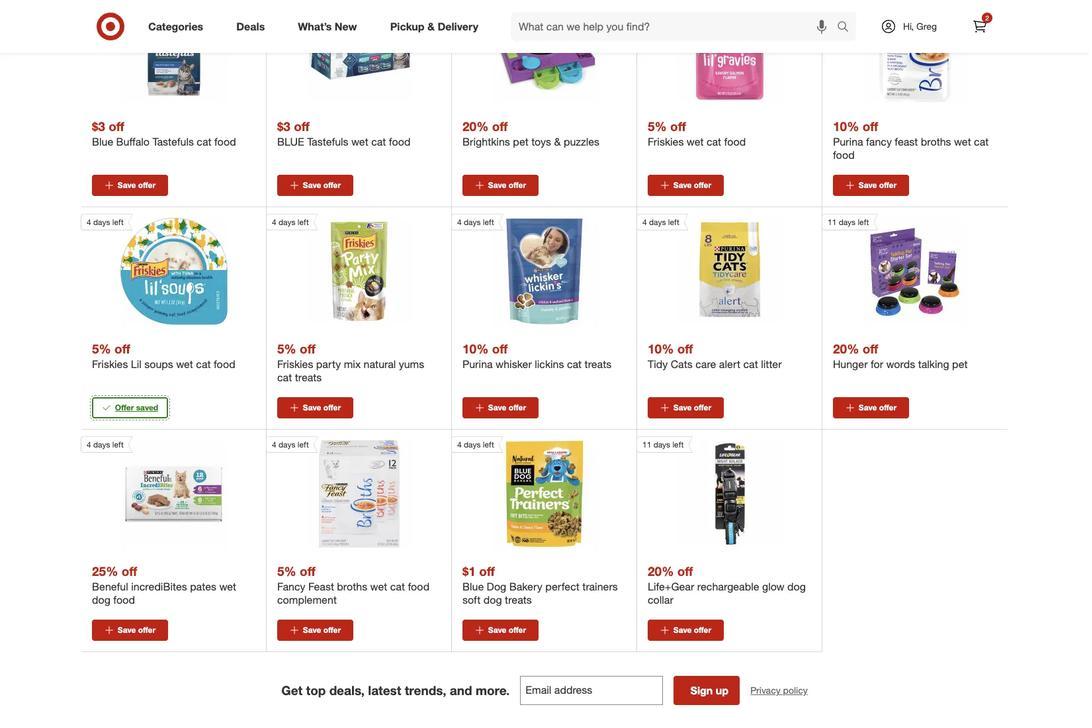 Task type: vqa. For each thing, say whether or not it's contained in the screenshot.


Task type: locate. For each thing, give the bounding box(es) containing it.
left for 5% off fancy feast broths wet cat food complement
[[298, 440, 309, 450]]

1 horizontal spatial tastefuls
[[307, 135, 349, 148]]

2 horizontal spatial friskies
[[648, 135, 684, 148]]

dog down 25%
[[92, 593, 110, 607]]

4 days left
[[87, 217, 124, 227], [272, 217, 309, 227], [458, 217, 494, 227], [643, 217, 680, 227], [87, 440, 124, 450], [272, 440, 309, 450], [458, 440, 494, 450]]

1 horizontal spatial purina
[[834, 135, 864, 148]]

save offer button down complement
[[277, 620, 354, 641]]

2 vertical spatial 20%
[[648, 564, 674, 579]]

1 vertical spatial broths
[[337, 580, 368, 593]]

1 horizontal spatial friskies
[[277, 358, 313, 371]]

treats left mix
[[295, 371, 322, 384]]

offer down bakery
[[509, 625, 527, 635]]

save offer button down 'for'
[[834, 397, 910, 419]]

blue inside $3 off blue buffalo tastefuls cat food
[[92, 135, 113, 148]]

1 $3 from the left
[[92, 119, 105, 134]]

11 for 20% off life+gear rechargeable glow dog collar
[[643, 440, 652, 450]]

What can we help you find? suggestions appear below search field
[[511, 12, 841, 41]]

treats right the lickins
[[585, 358, 612, 371]]

save down party
[[303, 403, 321, 413]]

sign up
[[691, 684, 729, 697]]

wet inside "25% off beneful incredibites pates wet dog food"
[[219, 580, 236, 593]]

get top deals, latest trends, and more.
[[282, 683, 510, 698]]

cat inside 10% off purina fancy feast broths wet cat food
[[975, 135, 990, 148]]

save offer for $3 off blue buffalo tastefuls cat food
[[118, 180, 156, 190]]

save down whisker
[[489, 403, 507, 413]]

off for 5% off friskies wet cat food
[[671, 119, 687, 134]]

off inside "25% off beneful incredibites pates wet dog food"
[[122, 564, 137, 579]]

11 days left for 20% off hunger for words talking pet
[[828, 217, 870, 227]]

off inside the 5% off fancy feast broths wet cat food complement
[[300, 564, 316, 579]]

save offer button down fancy
[[834, 175, 910, 196]]

blue down $1
[[463, 580, 484, 593]]

1 horizontal spatial broths
[[922, 135, 952, 148]]

friskies inside 5% off friskies wet cat food
[[648, 135, 684, 148]]

0 horizontal spatial purina
[[463, 358, 493, 371]]

save offer button down beneful
[[92, 620, 168, 641]]

offer down incredibites
[[138, 625, 156, 635]]

4 days left button for $1 off blue dog bakery perfect trainers soft dog treats
[[452, 437, 598, 548]]

1 tastefuls from the left
[[153, 135, 194, 148]]

20% inside 20% off brightkins pet toys & puzzles
[[463, 119, 489, 134]]

hi, greg
[[904, 21, 938, 32]]

save down cats
[[674, 403, 692, 413]]

offer down complement
[[324, 625, 341, 635]]

0 vertical spatial 20%
[[463, 119, 489, 134]]

20% off brightkins pet toys & puzzles
[[463, 119, 600, 148]]

days for $1 off blue dog bakery perfect trainers soft dog treats
[[464, 440, 481, 450]]

1 horizontal spatial &
[[555, 135, 561, 148]]

20%
[[463, 119, 489, 134], [834, 341, 860, 356], [648, 564, 674, 579]]

save for 10% off purina fancy feast broths wet cat food
[[859, 180, 878, 190]]

blue
[[92, 135, 113, 148], [463, 580, 484, 593]]

offer for $3 off blue buffalo tastefuls cat food
[[138, 180, 156, 190]]

what's
[[298, 20, 332, 33]]

deals
[[237, 20, 265, 33]]

save offer button down 5% off friskies wet cat food
[[648, 175, 724, 196]]

off inside $1 off blue dog bakery perfect trainers soft dog treats
[[480, 564, 495, 579]]

4 days left for 5% off fancy feast broths wet cat food complement
[[272, 440, 309, 450]]

0 horizontal spatial treats
[[295, 371, 322, 384]]

4 for 5% off friskies lil soups wet cat food
[[87, 217, 91, 227]]

save for $1 off blue dog bakery perfect trainers soft dog treats
[[489, 625, 507, 635]]

0 vertical spatial 11
[[828, 217, 837, 227]]

left for 5% off friskies party mix natural yums cat treats
[[298, 217, 309, 227]]

1 vertical spatial &
[[555, 135, 561, 148]]

more.
[[476, 683, 510, 698]]

off inside 5% off friskies lil soups wet cat food
[[115, 341, 130, 356]]

new
[[335, 20, 357, 33]]

purina left whisker
[[463, 358, 493, 371]]

save offer button for 20% off life+gear rechargeable glow dog collar
[[648, 620, 724, 641]]

save
[[118, 180, 136, 190], [303, 180, 321, 190], [489, 180, 507, 190], [674, 180, 692, 190], [859, 180, 878, 190], [303, 403, 321, 413], [489, 403, 507, 413], [674, 403, 692, 413], [859, 403, 878, 413], [118, 625, 136, 635], [303, 625, 321, 635], [489, 625, 507, 635], [674, 625, 692, 635]]

$3 inside $3 off blue buffalo tastefuls cat food
[[92, 119, 105, 134]]

blue
[[277, 135, 304, 148]]

5% for 5% off friskies wet cat food
[[648, 119, 667, 134]]

save offer button down buffalo
[[92, 175, 168, 196]]

1 horizontal spatial 11 days left
[[828, 217, 870, 227]]

0 horizontal spatial 11 days left
[[643, 440, 684, 450]]

mix
[[344, 358, 361, 371]]

off
[[109, 119, 124, 134], [294, 119, 310, 134], [492, 119, 508, 134], [671, 119, 687, 134], [863, 119, 879, 134], [115, 341, 130, 356], [300, 341, 316, 356], [492, 341, 508, 356], [678, 341, 694, 356], [863, 341, 879, 356], [122, 564, 137, 579], [300, 564, 316, 579], [480, 564, 495, 579], [678, 564, 694, 579]]

save offer for 5% off friskies wet cat food
[[674, 180, 712, 190]]

save down buffalo
[[118, 180, 136, 190]]

dog right soft at the left bottom of the page
[[484, 593, 502, 607]]

0 horizontal spatial blue
[[92, 135, 113, 148]]

save offer down buffalo
[[118, 180, 156, 190]]

4 days left for 10% off purina whisker lickins cat treats
[[458, 217, 494, 227]]

dog
[[788, 580, 807, 593], [92, 593, 110, 607], [484, 593, 502, 607]]

tastefuls right buffalo
[[153, 135, 194, 148]]

off for 20% off brightkins pet toys & puzzles
[[492, 119, 508, 134]]

save offer button down soft at the left bottom of the page
[[463, 620, 539, 641]]

off inside 5% off friskies wet cat food
[[671, 119, 687, 134]]

off inside $3 off blue tastefuls wet cat food
[[294, 119, 310, 134]]

purina
[[834, 135, 864, 148], [463, 358, 493, 371]]

offer down the rechargeable
[[694, 625, 712, 635]]

broths inside 10% off purina fancy feast broths wet cat food
[[922, 135, 952, 148]]

blue left buffalo
[[92, 135, 113, 148]]

offer down brightkins
[[509, 180, 527, 190]]

0 horizontal spatial friskies
[[92, 358, 128, 371]]

20% up hunger
[[834, 341, 860, 356]]

4
[[87, 217, 91, 227], [272, 217, 277, 227], [458, 217, 462, 227], [643, 217, 647, 227], [87, 440, 91, 450], [272, 440, 277, 450], [458, 440, 462, 450]]

trainers
[[583, 580, 618, 593]]

1 horizontal spatial treats
[[505, 593, 532, 607]]

friskies for 5% off friskies wet cat food
[[648, 135, 684, 148]]

2 horizontal spatial treats
[[585, 358, 612, 371]]

food inside $3 off blue tastefuls wet cat food
[[389, 135, 411, 148]]

off inside 20% off life+gear rechargeable glow dog collar
[[678, 564, 694, 579]]

life+gear
[[648, 580, 695, 593]]

save down dog
[[489, 625, 507, 635]]

dog inside "25% off beneful incredibites pates wet dog food"
[[92, 593, 110, 607]]

4 days left button for 10% off tidy cats care alert cat litter
[[637, 214, 784, 325]]

wet inside 10% off purina fancy feast broths wet cat food
[[955, 135, 972, 148]]

food inside 5% off friskies wet cat food
[[725, 135, 747, 148]]

20% for 20% off hunger for words talking pet
[[834, 341, 860, 356]]

save for 20% off hunger for words talking pet
[[859, 403, 878, 413]]

11
[[828, 217, 837, 227], [643, 440, 652, 450]]

feast
[[896, 135, 919, 148]]

0 horizontal spatial &
[[428, 20, 435, 33]]

save offer button for 20% off brightkins pet toys & puzzles
[[463, 175, 539, 196]]

purina inside 10% off purina fancy feast broths wet cat food
[[834, 135, 864, 148]]

4 for $1 off blue dog bakery perfect trainers soft dog treats
[[458, 440, 462, 450]]

blue inside $1 off blue dog bakery perfect trainers soft dog treats
[[463, 580, 484, 593]]

5% inside 5% off friskies party mix natural yums cat treats
[[277, 341, 297, 356]]

5% inside 5% off friskies wet cat food
[[648, 119, 667, 134]]

0 horizontal spatial 20%
[[463, 119, 489, 134]]

4 days left button for 10% off purina whisker lickins cat treats
[[452, 214, 598, 325]]

0 vertical spatial pet
[[513, 135, 529, 148]]

feast
[[309, 580, 334, 593]]

2 horizontal spatial dog
[[788, 580, 807, 593]]

wet inside $3 off blue tastefuls wet cat food
[[352, 135, 369, 148]]

$3 for $3 off blue tastefuls wet cat food
[[277, 119, 291, 134]]

save offer for 5% off friskies party mix natural yums cat treats
[[303, 403, 341, 413]]

deals,
[[330, 683, 365, 698]]

0 horizontal spatial 10%
[[463, 341, 489, 356]]

save offer down 5% off friskies wet cat food
[[674, 180, 712, 190]]

pet right talking
[[953, 358, 969, 371]]

11 days left
[[828, 217, 870, 227], [643, 440, 684, 450]]

& right toys
[[555, 135, 561, 148]]

10%
[[834, 119, 860, 134], [463, 341, 489, 356], [648, 341, 674, 356]]

1 horizontal spatial 10%
[[648, 341, 674, 356]]

offer down fancy
[[880, 180, 897, 190]]

save for 20% off life+gear rechargeable glow dog collar
[[674, 625, 692, 635]]

save for 10% off purina whisker lickins cat treats
[[489, 403, 507, 413]]

4 for 25% off beneful incredibites pates wet dog food
[[87, 440, 91, 450]]

broths right 'feast'
[[922, 135, 952, 148]]

None text field
[[521, 676, 664, 705]]

left for 25% off beneful incredibites pates wet dog food
[[112, 440, 124, 450]]

cat
[[197, 135, 212, 148], [372, 135, 386, 148], [707, 135, 722, 148], [975, 135, 990, 148], [196, 358, 211, 371], [567, 358, 582, 371], [744, 358, 759, 371], [277, 371, 292, 384], [391, 580, 405, 593]]

pickup
[[390, 20, 425, 33]]

save down complement
[[303, 625, 321, 635]]

off for $3 off blue buffalo tastefuls cat food
[[109, 119, 124, 134]]

treats inside $1 off blue dog bakery perfect trainers soft dog treats
[[505, 593, 532, 607]]

offer down buffalo
[[138, 180, 156, 190]]

latest
[[368, 683, 402, 698]]

10% inside 10% off purina fancy feast broths wet cat food
[[834, 119, 860, 134]]

friskies inside 5% off friskies party mix natural yums cat treats
[[277, 358, 313, 371]]

days
[[93, 217, 110, 227], [279, 217, 296, 227], [464, 217, 481, 227], [650, 217, 666, 227], [839, 217, 856, 227], [93, 440, 110, 450], [279, 440, 296, 450], [464, 440, 481, 450], [654, 440, 671, 450]]

$3 inside $3 off blue tastefuls wet cat food
[[277, 119, 291, 134]]

save offer button down blue on the left of the page
[[277, 175, 354, 196]]

off for 5% off friskies party mix natural yums cat treats
[[300, 341, 316, 356]]

left
[[112, 217, 124, 227], [298, 217, 309, 227], [483, 217, 494, 227], [669, 217, 680, 227], [858, 217, 870, 227], [112, 440, 124, 450], [298, 440, 309, 450], [483, 440, 494, 450], [673, 440, 684, 450]]

offer down 5% off friskies wet cat food
[[694, 180, 712, 190]]

dog right glow at right bottom
[[788, 580, 807, 593]]

save offer down dog
[[489, 625, 527, 635]]

1 vertical spatial 11
[[643, 440, 652, 450]]

save for $3 off blue tastefuls wet cat food
[[303, 180, 321, 190]]

treats
[[585, 358, 612, 371], [295, 371, 322, 384], [505, 593, 532, 607]]

2 horizontal spatial 20%
[[834, 341, 860, 356]]

0 vertical spatial &
[[428, 20, 435, 33]]

5%
[[648, 119, 667, 134], [92, 341, 111, 356], [277, 341, 297, 356], [277, 564, 297, 579]]

off for $3 off blue tastefuls wet cat food
[[294, 119, 310, 134]]

purina for 10% off purina whisker lickins cat treats
[[463, 358, 493, 371]]

off inside 10% off purina whisker lickins cat treats
[[492, 341, 508, 356]]

off inside 20% off brightkins pet toys & puzzles
[[492, 119, 508, 134]]

save offer button down brightkins
[[463, 175, 539, 196]]

friskies inside 5% off friskies lil soups wet cat food
[[92, 358, 128, 371]]

days for 10% off tidy cats care alert cat litter
[[650, 217, 666, 227]]

$3
[[92, 119, 105, 134], [277, 119, 291, 134]]

left for 10% off purina whisker lickins cat treats
[[483, 217, 494, 227]]

1 horizontal spatial 11 days left button
[[822, 214, 969, 325]]

save offer button for 20% off hunger for words talking pet
[[834, 397, 910, 419]]

save offer down blue on the left of the page
[[303, 180, 341, 190]]

11 days left for 20% off life+gear rechargeable glow dog collar
[[643, 440, 684, 450]]

0 vertical spatial broths
[[922, 135, 952, 148]]

greg
[[917, 21, 938, 32]]

hunger
[[834, 358, 869, 371]]

save down beneful
[[118, 625, 136, 635]]

0 horizontal spatial pet
[[513, 135, 529, 148]]

0 vertical spatial 11 days left
[[828, 217, 870, 227]]

offer down whisker
[[509, 403, 527, 413]]

11 days left button
[[822, 214, 969, 325], [637, 437, 784, 548]]

alert
[[720, 358, 741, 371]]

save offer down incredibites
[[118, 625, 156, 635]]

1 vertical spatial purina
[[463, 358, 493, 371]]

dog
[[487, 580, 507, 593]]

0 horizontal spatial $3
[[92, 119, 105, 134]]

0 vertical spatial 11 days left button
[[822, 214, 969, 325]]

food
[[215, 135, 236, 148], [389, 135, 411, 148], [725, 135, 747, 148], [834, 148, 855, 162], [214, 358, 236, 371], [408, 580, 430, 593], [113, 593, 135, 607]]

off for 25% off beneful incredibites pates wet dog food
[[122, 564, 137, 579]]

save down blue on the left of the page
[[303, 180, 321, 190]]

save offer for 5% off fancy feast broths wet cat food complement
[[303, 625, 341, 635]]

days for 20% off life+gear rechargeable glow dog collar
[[654, 440, 671, 450]]

save offer button for 25% off beneful incredibites pates wet dog food
[[92, 620, 168, 641]]

0 horizontal spatial broths
[[337, 580, 368, 593]]

beneful
[[92, 580, 128, 593]]

20% inside 20% off hunger for words talking pet
[[834, 341, 860, 356]]

0 horizontal spatial dog
[[92, 593, 110, 607]]

blue for $1
[[463, 580, 484, 593]]

4 for 5% off friskies party mix natural yums cat treats
[[272, 217, 277, 227]]

tastefuls right blue on the left of the page
[[307, 135, 349, 148]]

1 vertical spatial 11 days left button
[[637, 437, 784, 548]]

food inside "25% off beneful incredibites pates wet dog food"
[[113, 593, 135, 607]]

off for 20% off hunger for words talking pet
[[863, 341, 879, 356]]

save offer button
[[92, 175, 168, 196], [277, 175, 354, 196], [463, 175, 539, 196], [648, 175, 724, 196], [834, 175, 910, 196], [277, 397, 354, 419], [463, 397, 539, 419], [648, 397, 724, 419], [834, 397, 910, 419], [92, 620, 168, 641], [277, 620, 354, 641], [463, 620, 539, 641], [648, 620, 724, 641]]

off inside $3 off blue buffalo tastefuls cat food
[[109, 119, 124, 134]]

cat inside $3 off blue tastefuls wet cat food
[[372, 135, 386, 148]]

&
[[428, 20, 435, 33], [555, 135, 561, 148]]

offer down 'for'
[[880, 403, 897, 413]]

offer
[[138, 180, 156, 190], [324, 180, 341, 190], [509, 180, 527, 190], [694, 180, 712, 190], [880, 180, 897, 190], [324, 403, 341, 413], [509, 403, 527, 413], [694, 403, 712, 413], [880, 403, 897, 413], [138, 625, 156, 635], [324, 625, 341, 635], [509, 625, 527, 635], [694, 625, 712, 635]]

save offer for 25% off beneful incredibites pates wet dog food
[[118, 625, 156, 635]]

5% for 5% off fancy feast broths wet cat food complement
[[277, 564, 297, 579]]

20% up life+gear
[[648, 564, 674, 579]]

save offer button down collar
[[648, 620, 724, 641]]

5% off fancy feast broths wet cat food complement
[[277, 564, 430, 607]]

save offer for 20% off brightkins pet toys & puzzles
[[489, 180, 527, 190]]

pet inside 20% off brightkins pet toys & puzzles
[[513, 135, 529, 148]]

save offer button down party
[[277, 397, 354, 419]]

offer for $1 off blue dog bakery perfect trainers soft dog treats
[[509, 625, 527, 635]]

off inside 10% off tidy cats care alert cat litter
[[678, 341, 694, 356]]

save offer for 10% off purina fancy feast broths wet cat food
[[859, 180, 897, 190]]

2 horizontal spatial 10%
[[834, 119, 860, 134]]

tastefuls inside $3 off blue tastefuls wet cat food
[[307, 135, 349, 148]]

dog inside $1 off blue dog bakery perfect trainers soft dog treats
[[484, 593, 502, 607]]

pet
[[513, 135, 529, 148], [953, 358, 969, 371]]

10% inside 10% off purina whisker lickins cat treats
[[463, 341, 489, 356]]

for
[[871, 358, 884, 371]]

pet left toys
[[513, 135, 529, 148]]

1 horizontal spatial blue
[[463, 580, 484, 593]]

11 for 20% off hunger for words talking pet
[[828, 217, 837, 227]]

0 vertical spatial blue
[[92, 135, 113, 148]]

wet
[[352, 135, 369, 148], [687, 135, 704, 148], [955, 135, 972, 148], [176, 358, 193, 371], [219, 580, 236, 593], [371, 580, 388, 593]]

save for 10% off tidy cats care alert cat litter
[[674, 403, 692, 413]]

brightkins
[[463, 135, 510, 148]]

offer down party
[[324, 403, 341, 413]]

save offer down whisker
[[489, 403, 527, 413]]

categories
[[148, 20, 203, 33]]

0 horizontal spatial tastefuls
[[153, 135, 194, 148]]

4 days left button for 5% off friskies lil soups wet cat food
[[81, 214, 227, 325]]

20% inside 20% off life+gear rechargeable glow dog collar
[[648, 564, 674, 579]]

privacy policy link
[[751, 684, 808, 697]]

offer for 10% off purina whisker lickins cat treats
[[509, 403, 527, 413]]

1 horizontal spatial 11
[[828, 217, 837, 227]]

1 horizontal spatial pet
[[953, 358, 969, 371]]

off inside 20% off hunger for words talking pet
[[863, 341, 879, 356]]

2 tastefuls from the left
[[307, 135, 349, 148]]

& right pickup
[[428, 20, 435, 33]]

0 horizontal spatial 11
[[643, 440, 652, 450]]

save offer down party
[[303, 403, 341, 413]]

1 vertical spatial pet
[[953, 358, 969, 371]]

friskies
[[648, 135, 684, 148], [92, 358, 128, 371], [277, 358, 313, 371]]

save down 5% off friskies wet cat food
[[674, 180, 692, 190]]

off inside 5% off friskies party mix natural yums cat treats
[[300, 341, 316, 356]]

20% up brightkins
[[463, 119, 489, 134]]

1 horizontal spatial dog
[[484, 593, 502, 607]]

save offer down cats
[[674, 403, 712, 413]]

4 days left button
[[81, 214, 227, 325], [266, 214, 413, 325], [452, 214, 598, 325], [637, 214, 784, 325], [81, 437, 227, 548], [266, 437, 413, 548], [452, 437, 598, 548]]

offer down $3 off blue tastefuls wet cat food
[[324, 180, 341, 190]]

save offer for 10% off tidy cats care alert cat litter
[[674, 403, 712, 413]]

5% inside 5% off friskies lil soups wet cat food
[[92, 341, 111, 356]]

talking
[[919, 358, 950, 371]]

save down 'for'
[[859, 403, 878, 413]]

save offer down brightkins
[[489, 180, 527, 190]]

incredibites
[[131, 580, 187, 593]]

trends,
[[405, 683, 447, 698]]

treats left perfect
[[505, 593, 532, 607]]

categories link
[[137, 12, 220, 41]]

save down life+gear
[[674, 625, 692, 635]]

save offer down complement
[[303, 625, 341, 635]]

save offer button down cats
[[648, 397, 724, 419]]

save offer button for 10% off tidy cats care alert cat litter
[[648, 397, 724, 419]]

2 $3 from the left
[[277, 119, 291, 134]]

tastefuls inside $3 off blue buffalo tastefuls cat food
[[153, 135, 194, 148]]

food inside 10% off purina fancy feast broths wet cat food
[[834, 148, 855, 162]]

save offer down fancy
[[859, 180, 897, 190]]

0 horizontal spatial 11 days left button
[[637, 437, 784, 548]]

$3 for $3 off blue buffalo tastefuls cat food
[[92, 119, 105, 134]]

10% for 10% off purina whisker lickins cat treats
[[463, 341, 489, 356]]

get
[[282, 683, 303, 698]]

0 vertical spatial purina
[[834, 135, 864, 148]]

pet inside 20% off hunger for words talking pet
[[953, 358, 969, 371]]

offer saved button
[[92, 397, 168, 419]]

offer for $3 off blue tastefuls wet cat food
[[324, 180, 341, 190]]

1 horizontal spatial 20%
[[648, 564, 674, 579]]

5% inside the 5% off fancy feast broths wet cat food complement
[[277, 564, 297, 579]]

save offer button down whisker
[[463, 397, 539, 419]]

save down brightkins
[[489, 180, 507, 190]]

offer down care
[[694, 403, 712, 413]]

1 vertical spatial 20%
[[834, 341, 860, 356]]

save offer down life+gear
[[674, 625, 712, 635]]

purina left fancy
[[834, 135, 864, 148]]

save down fancy
[[859, 180, 878, 190]]

$1 off blue dog bakery perfect trainers soft dog treats
[[463, 564, 618, 607]]

broths right feast
[[337, 580, 368, 593]]

save offer down 'for'
[[859, 403, 897, 413]]

friskies for 5% off friskies lil soups wet cat food
[[92, 358, 128, 371]]

left for 10% off tidy cats care alert cat litter
[[669, 217, 680, 227]]

purina inside 10% off purina whisker lickins cat treats
[[463, 358, 493, 371]]

off for 5% off fancy feast broths wet cat food complement
[[300, 564, 316, 579]]

wet inside 5% off friskies wet cat food
[[687, 135, 704, 148]]

1 vertical spatial blue
[[463, 580, 484, 593]]

save offer
[[118, 180, 156, 190], [303, 180, 341, 190], [489, 180, 527, 190], [674, 180, 712, 190], [859, 180, 897, 190], [303, 403, 341, 413], [489, 403, 527, 413], [674, 403, 712, 413], [859, 403, 897, 413], [118, 625, 156, 635], [303, 625, 341, 635], [489, 625, 527, 635], [674, 625, 712, 635]]

off inside 10% off purina fancy feast broths wet cat food
[[863, 119, 879, 134]]

cat inside 10% off purina whisker lickins cat treats
[[567, 358, 582, 371]]

save for $3 off blue buffalo tastefuls cat food
[[118, 180, 136, 190]]

days for 20% off hunger for words talking pet
[[839, 217, 856, 227]]

10% inside 10% off tidy cats care alert cat litter
[[648, 341, 674, 356]]

1 vertical spatial 11 days left
[[643, 440, 684, 450]]

1 horizontal spatial $3
[[277, 119, 291, 134]]



Task type: describe. For each thing, give the bounding box(es) containing it.
days for 5% off friskies lil soups wet cat food
[[93, 217, 110, 227]]

privacy
[[751, 685, 781, 696]]

cat inside 5% off friskies lil soups wet cat food
[[196, 358, 211, 371]]

dog inside 20% off life+gear rechargeable glow dog collar
[[788, 580, 807, 593]]

offer for 5% off friskies wet cat food
[[694, 180, 712, 190]]

hi,
[[904, 21, 915, 32]]

10% for 10% off tidy cats care alert cat litter
[[648, 341, 674, 356]]

offer for 25% off beneful incredibites pates wet dog food
[[138, 625, 156, 635]]

left for 20% off hunger for words talking pet
[[858, 217, 870, 227]]

save offer button for 10% off purina fancy feast broths wet cat food
[[834, 175, 910, 196]]

cat inside 5% off friskies wet cat food
[[707, 135, 722, 148]]

lickins
[[535, 358, 565, 371]]

save for 5% off friskies party mix natural yums cat treats
[[303, 403, 321, 413]]

save offer for 10% off purina whisker lickins cat treats
[[489, 403, 527, 413]]

save for 5% off friskies wet cat food
[[674, 180, 692, 190]]

food inside the 5% off fancy feast broths wet cat food complement
[[408, 580, 430, 593]]

save for 5% off fancy feast broths wet cat food complement
[[303, 625, 321, 635]]

4 days left for 5% off friskies party mix natural yums cat treats
[[272, 217, 309, 227]]

save offer button for 10% off purina whisker lickins cat treats
[[463, 397, 539, 419]]

off for 10% off purina whisker lickins cat treats
[[492, 341, 508, 356]]

11 days left button for 20% off life+gear rechargeable glow dog collar
[[637, 437, 784, 548]]

off for $1 off blue dog bakery perfect trainers soft dog treats
[[480, 564, 495, 579]]

soups
[[145, 358, 173, 371]]

and
[[450, 683, 473, 698]]

fancy
[[867, 135, 893, 148]]

5% off friskies lil soups wet cat food
[[92, 341, 236, 371]]

sign
[[691, 684, 713, 697]]

friskies for 5% off friskies party mix natural yums cat treats
[[277, 358, 313, 371]]

treats inside 10% off purina whisker lickins cat treats
[[585, 358, 612, 371]]

5% for 5% off friskies lil soups wet cat food
[[92, 341, 111, 356]]

save offer button for 5% off friskies party mix natural yums cat treats
[[277, 397, 354, 419]]

5% off friskies wet cat food
[[648, 119, 747, 148]]

10% off tidy cats care alert cat litter
[[648, 341, 782, 371]]

care
[[696, 358, 717, 371]]

soft
[[463, 593, 481, 607]]

saved
[[136, 403, 158, 413]]

cat inside 5% off friskies party mix natural yums cat treats
[[277, 371, 292, 384]]

buffalo
[[116, 135, 150, 148]]

2
[[986, 14, 990, 22]]

4 days left for 10% off tidy cats care alert cat litter
[[643, 217, 680, 227]]

toys
[[532, 135, 552, 148]]

days for 5% off friskies party mix natural yums cat treats
[[279, 217, 296, 227]]

20% off hunger for words talking pet
[[834, 341, 969, 371]]

days for 10% off purina whisker lickins cat treats
[[464, 217, 481, 227]]

up
[[716, 684, 729, 697]]

left for 20% off life+gear rechargeable glow dog collar
[[673, 440, 684, 450]]

pickup & delivery link
[[379, 12, 495, 41]]

left for $1 off blue dog bakery perfect trainers soft dog treats
[[483, 440, 494, 450]]

offer
[[115, 403, 134, 413]]

4 days left for $1 off blue dog bakery perfect trainers soft dog treats
[[458, 440, 494, 450]]

food inside $3 off blue buffalo tastefuls cat food
[[215, 135, 236, 148]]

treats inside 5% off friskies party mix natural yums cat treats
[[295, 371, 322, 384]]

save offer button for $3 off blue tastefuls wet cat food
[[277, 175, 354, 196]]

save for 25% off beneful incredibites pates wet dog food
[[118, 625, 136, 635]]

food inside 5% off friskies lil soups wet cat food
[[214, 358, 236, 371]]

tidy
[[648, 358, 668, 371]]

offer for 20% off hunger for words talking pet
[[880, 403, 897, 413]]

deals link
[[225, 12, 282, 41]]

offer for 20% off brightkins pet toys & puzzles
[[509, 180, 527, 190]]

offer for 5% off fancy feast broths wet cat food complement
[[324, 625, 341, 635]]

5% off friskies party mix natural yums cat treats
[[277, 341, 425, 384]]

cat inside the 5% off fancy feast broths wet cat food complement
[[391, 580, 405, 593]]

natural
[[364, 358, 396, 371]]

words
[[887, 358, 916, 371]]

fancy
[[277, 580, 306, 593]]

off for 5% off friskies lil soups wet cat food
[[115, 341, 130, 356]]

days for 25% off beneful incredibites pates wet dog food
[[93, 440, 110, 450]]

25% off beneful incredibites pates wet dog food
[[92, 564, 236, 607]]

save offer button for $1 off blue dog bakery perfect trainers soft dog treats
[[463, 620, 539, 641]]

save offer for 20% off hunger for words talking pet
[[859, 403, 897, 413]]

purina for 10% off purina fancy feast broths wet cat food
[[834, 135, 864, 148]]

save offer for $1 off blue dog bakery perfect trainers soft dog treats
[[489, 625, 527, 635]]

4 for 5% off fancy feast broths wet cat food complement
[[272, 440, 277, 450]]

yums
[[399, 358, 425, 371]]

off for 10% off tidy cats care alert cat litter
[[678, 341, 694, 356]]

complement
[[277, 593, 337, 607]]

puzzles
[[564, 135, 600, 148]]

20% off life+gear rechargeable glow dog collar
[[648, 564, 807, 607]]

4 days left for 25% off beneful incredibites pates wet dog food
[[87, 440, 124, 450]]

what's new link
[[287, 12, 374, 41]]

11 days left button for 20% off hunger for words talking pet
[[822, 214, 969, 325]]

delivery
[[438, 20, 479, 33]]

sign up button
[[674, 676, 741, 705]]

4 days left button for 5% off fancy feast broths wet cat food complement
[[266, 437, 413, 548]]

litter
[[762, 358, 782, 371]]

4 days left button for 25% off beneful incredibites pates wet dog food
[[81, 437, 227, 548]]

4 for 10% off tidy cats care alert cat litter
[[643, 217, 647, 227]]

save for 20% off brightkins pet toys & puzzles
[[489, 180, 507, 190]]

policy
[[784, 685, 808, 696]]

& inside 20% off brightkins pet toys & puzzles
[[555, 135, 561, 148]]

what's new
[[298, 20, 357, 33]]

wet inside 5% off friskies lil soups wet cat food
[[176, 358, 193, 371]]

$1
[[463, 564, 476, 579]]

offer for 5% off friskies party mix natural yums cat treats
[[324, 403, 341, 413]]

bakery
[[510, 580, 543, 593]]

pickup & delivery
[[390, 20, 479, 33]]

save offer button for 5% off friskies wet cat food
[[648, 175, 724, 196]]

collar
[[648, 593, 674, 607]]

party
[[316, 358, 341, 371]]

offer saved
[[115, 403, 158, 413]]

offer for 10% off purina fancy feast broths wet cat food
[[880, 180, 897, 190]]

search
[[832, 21, 864, 34]]

20% for 20% off life+gear rechargeable glow dog collar
[[648, 564, 674, 579]]

10% off purina whisker lickins cat treats
[[463, 341, 612, 371]]

blue for $3
[[92, 135, 113, 148]]

cat inside $3 off blue buffalo tastefuls cat food
[[197, 135, 212, 148]]

whisker
[[496, 358, 532, 371]]

$3 off blue tastefuls wet cat food
[[277, 119, 411, 148]]

save offer button for $3 off blue buffalo tastefuls cat food
[[92, 175, 168, 196]]

off for 20% off life+gear rechargeable glow dog collar
[[678, 564, 694, 579]]

5% for 5% off friskies party mix natural yums cat treats
[[277, 341, 297, 356]]

pates
[[190, 580, 217, 593]]

perfect
[[546, 580, 580, 593]]

lil
[[131, 358, 142, 371]]

rechargeable
[[698, 580, 760, 593]]

25%
[[92, 564, 118, 579]]

top
[[306, 683, 326, 698]]

search button
[[832, 12, 864, 44]]

glow
[[763, 580, 785, 593]]

save offer for $3 off blue tastefuls wet cat food
[[303, 180, 341, 190]]

cats
[[671, 358, 693, 371]]

off for 10% off purina fancy feast broths wet cat food
[[863, 119, 879, 134]]

wet inside the 5% off fancy feast broths wet cat food complement
[[371, 580, 388, 593]]

4 days left for 5% off friskies lil soups wet cat food
[[87, 217, 124, 227]]

20% for 20% off brightkins pet toys & puzzles
[[463, 119, 489, 134]]

privacy policy
[[751, 685, 808, 696]]

cat inside 10% off tidy cats care alert cat litter
[[744, 358, 759, 371]]

2 link
[[966, 12, 995, 41]]

save offer for 20% off life+gear rechargeable glow dog collar
[[674, 625, 712, 635]]

offer for 20% off life+gear rechargeable glow dog collar
[[694, 625, 712, 635]]

10% off purina fancy feast broths wet cat food
[[834, 119, 990, 162]]

4 for 10% off purina whisker lickins cat treats
[[458, 217, 462, 227]]

days for 5% off fancy feast broths wet cat food complement
[[279, 440, 296, 450]]

$3 off blue buffalo tastefuls cat food
[[92, 119, 236, 148]]

broths inside the 5% off fancy feast broths wet cat food complement
[[337, 580, 368, 593]]



